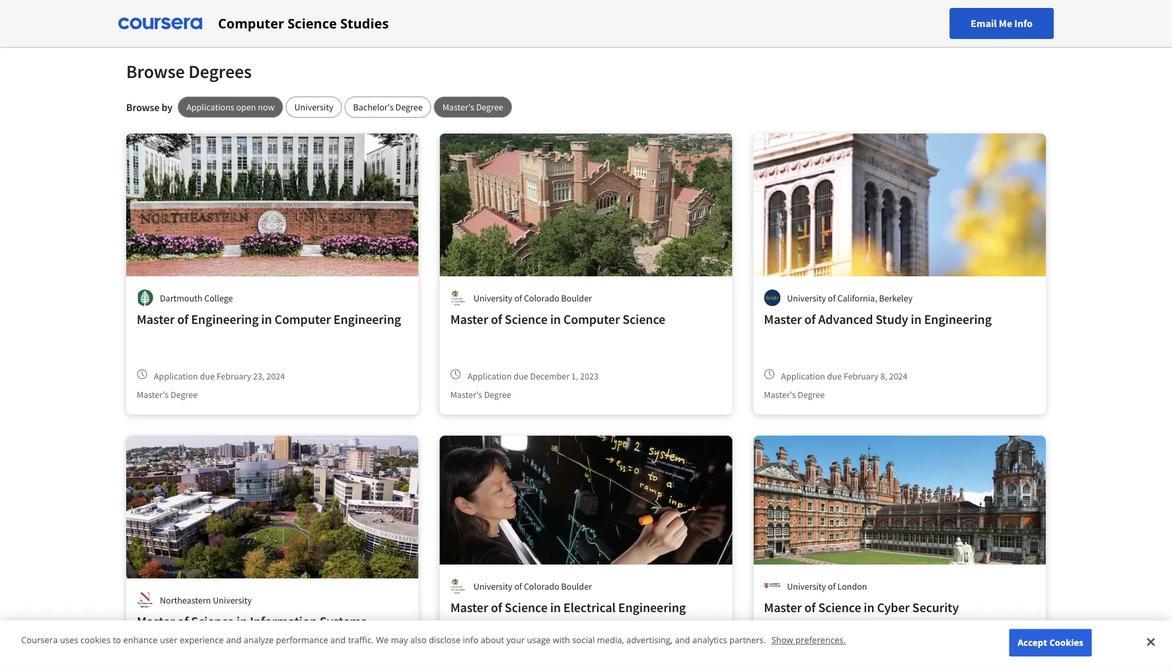 Task type: describe. For each thing, give the bounding box(es) containing it.
2020)
[[513, 635, 534, 647]]

2024 for study
[[890, 370, 908, 382]]

coursera uses cookies to enhance user experience and analyze performance and traffic. we may also disclose info about your usage with social media, advertising, and analytics partners. show preferences.
[[21, 634, 846, 646]]

master's inside master of science in electrical engineering #5 in best online master's in electrical engineering programs (guide to online schools, 2020)
[[517, 621, 549, 633]]

Applications open now button
[[178, 97, 283, 118]]

master's for master of advanced study in engineering
[[764, 389, 796, 401]]

master for master of advanced study in engineering
[[764, 311, 802, 328]]

browse degrees
[[126, 60, 252, 83]]

applications
[[187, 101, 235, 113]]

application due february 23, 2024
[[154, 370, 285, 382]]

advanced
[[819, 311, 874, 328]]

master of science in information systems
[[137, 613, 367, 630]]

browse by group
[[178, 97, 512, 118]]

colorado for master of science in computer science
[[524, 292, 560, 304]]

february for advanced
[[844, 370, 879, 382]]

and down (guide
[[675, 634, 691, 646]]

engineering for master of advanced study in engineering
[[925, 311, 992, 328]]

university inside button
[[295, 101, 334, 113]]

1 times from the left
[[914, 621, 937, 633]]

northeastern university
[[160, 594, 252, 606]]

master for master of engineering in computer engineering
[[137, 311, 175, 328]]

preferences.
[[796, 634, 846, 646]]

application for science
[[468, 370, 512, 382]]

may
[[391, 634, 408, 646]]

me
[[1000, 17, 1013, 30]]

to inside privacy "alert dialog"
[[113, 634, 121, 646]]

analyze
[[244, 634, 274, 646]]

user
[[160, 634, 178, 646]]

master for master of science in computer science
[[451, 311, 489, 328]]

1 vertical spatial electrical
[[560, 621, 596, 633]]

(the
[[894, 621, 912, 633]]

berkeley
[[880, 292, 913, 304]]

with
[[553, 634, 570, 646]]

privacy alert dialog
[[0, 620, 1173, 667]]

#5
[[451, 621, 460, 633]]

master's degree for master of advanced study in engineering
[[764, 389, 825, 401]]

bachelor's degree
[[353, 101, 423, 113]]

best
[[471, 621, 488, 633]]

master's degree for master of science in computer science
[[451, 389, 512, 401]]

systems
[[320, 613, 367, 630]]

university of london
[[788, 580, 868, 592]]

disclose
[[429, 634, 461, 646]]

california,
[[838, 292, 878, 304]]

science for master of science in cyber security #29 in top universities in the u.k. (the times and sunday times good university guide, 2023)
[[819, 599, 862, 616]]

1 vertical spatial online
[[451, 635, 476, 647]]

University button
[[286, 97, 342, 118]]

science for master of science in information systems
[[191, 613, 234, 630]]

due for science
[[514, 370, 529, 382]]

2023)
[[832, 635, 853, 647]]

master's degree inside button
[[443, 101, 504, 113]]

application for advanced
[[782, 370, 826, 382]]

of inside master of science in cyber security #29 in top universities in the u.k. (the times and sunday times good university guide, 2023)
[[805, 599, 816, 616]]

master's for master of engineering in computer engineering
[[137, 389, 169, 401]]

we
[[376, 634, 389, 646]]

browse for browse degrees
[[126, 60, 185, 83]]

open
[[236, 101, 256, 113]]

email me info
[[971, 17, 1033, 30]]

experience
[[180, 634, 224, 646]]

college
[[204, 292, 233, 304]]

northeastern university  logo image
[[137, 592, 153, 608]]

accept cookies
[[1018, 637, 1084, 649]]

colorado for master of science in electrical engineering
[[524, 580, 560, 592]]

browse by
[[126, 100, 173, 114]]

study
[[876, 311, 909, 328]]

1 horizontal spatial online
[[490, 621, 515, 633]]

programs
[[646, 621, 683, 633]]

computer science studies
[[218, 14, 389, 32]]

media,
[[597, 634, 625, 646]]

about
[[481, 634, 505, 646]]

analytics
[[693, 634, 728, 646]]

and inside master of science in cyber security #29 in top universities in the u.k. (the times and sunday times good university guide, 2023)
[[939, 621, 954, 633]]

studies
[[340, 14, 389, 32]]

information
[[250, 613, 317, 630]]

northeastern
[[160, 594, 211, 606]]

february for engineering
[[217, 370, 251, 382]]

boulder for master of science in electrical engineering
[[562, 580, 592, 592]]

bachelor's
[[353, 101, 394, 113]]

good
[[1012, 621, 1033, 633]]

master's degree for master of engineering in computer engineering
[[137, 389, 198, 401]]

security
[[913, 599, 959, 616]]

advertising,
[[627, 634, 673, 646]]

accept cookies button
[[1010, 629, 1093, 657]]

top
[[789, 621, 804, 633]]

computer for master of engineering in computer engineering
[[275, 311, 331, 328]]

email me info button
[[950, 8, 1055, 39]]

master of science in electrical engineering #5 in best online master's in electrical engineering programs (guide to online schools, 2020)
[[451, 599, 720, 647]]

sunday
[[956, 621, 985, 633]]

master for master of science in cyber security #29 in top universities in the u.k. (the times and sunday times good university guide, 2023)
[[764, 599, 802, 616]]

application due february 8, 2024
[[782, 370, 908, 382]]

social
[[573, 634, 595, 646]]

boulder for master of science in computer science
[[562, 292, 592, 304]]

#29
[[764, 621, 778, 633]]

your
[[507, 634, 525, 646]]

email
[[971, 17, 998, 30]]

degrees
[[189, 60, 252, 83]]

and left 'analyze'
[[226, 634, 242, 646]]

master of advanced study in engineering
[[764, 311, 992, 328]]

engineering for master of science in electrical engineering #5 in best online master's in electrical engineering programs (guide to online schools, 2020)
[[619, 599, 686, 616]]



Task type: vqa. For each thing, say whether or not it's contained in the screenshot.
Explore within DROPDOWN BUTTON
no



Task type: locate. For each thing, give the bounding box(es) containing it.
3 application from the left
[[782, 370, 826, 382]]

1 boulder from the top
[[562, 292, 592, 304]]

times right '(the'
[[914, 621, 937, 633]]

1,
[[572, 370, 579, 382]]

0 horizontal spatial 2024
[[267, 370, 285, 382]]

browse for browse by
[[126, 100, 160, 114]]

1 horizontal spatial to
[[712, 621, 720, 633]]

applications open now
[[187, 101, 275, 113]]

dartmouth college
[[160, 292, 233, 304]]

8,
[[881, 370, 888, 382]]

23,
[[253, 370, 265, 382]]

electrical
[[564, 599, 616, 616], [560, 621, 596, 633]]

enhance
[[123, 634, 158, 646]]

degree
[[396, 101, 423, 113], [476, 101, 504, 113], [171, 389, 198, 401], [484, 389, 512, 401], [798, 389, 825, 401]]

traffic.
[[348, 634, 374, 646]]

browse left by
[[126, 100, 160, 114]]

master inside master of science in electrical engineering #5 in best online master's in electrical engineering programs (guide to online schools, 2020)
[[451, 599, 489, 616]]

2 boulder from the top
[[562, 580, 592, 592]]

boulder up 'master of science in computer science'
[[562, 292, 592, 304]]

2024 right 8,
[[890, 370, 908, 382]]

Bachelor's Degree button
[[345, 97, 432, 118]]

university of colorado boulder up the usage
[[474, 580, 592, 592]]

times
[[914, 621, 937, 633], [987, 621, 1010, 633]]

2023
[[581, 370, 599, 382]]

1 vertical spatial boulder
[[562, 580, 592, 592]]

browse up browse by
[[126, 60, 185, 83]]

cookies
[[81, 634, 111, 646]]

computer
[[218, 14, 284, 32], [275, 311, 331, 328], [564, 311, 620, 328]]

application for engineering
[[154, 370, 198, 382]]

1 horizontal spatial times
[[987, 621, 1010, 633]]

2 browse from the top
[[126, 100, 160, 114]]

of
[[515, 292, 522, 304], [828, 292, 836, 304], [177, 311, 189, 328], [491, 311, 502, 328], [805, 311, 816, 328], [515, 580, 522, 592], [828, 580, 836, 592], [491, 599, 502, 616], [805, 599, 816, 616], [177, 613, 189, 630]]

1 university of colorado boulder logo image from the top
[[451, 290, 467, 306]]

0 horizontal spatial application
[[154, 370, 198, 382]]

1 february from the left
[[217, 370, 251, 382]]

february left 23, at the bottom
[[217, 370, 251, 382]]

university of california, berkeley
[[788, 292, 913, 304]]

february left 8,
[[844, 370, 879, 382]]

master for master of science in information systems
[[137, 613, 175, 630]]

master's inside button
[[443, 101, 475, 113]]

to up analytics
[[712, 621, 720, 633]]

university of colorado boulder up 'master of science in computer science'
[[474, 292, 592, 304]]

degree inside "button"
[[396, 101, 423, 113]]

due
[[200, 370, 215, 382], [514, 370, 529, 382], [828, 370, 842, 382]]

1 horizontal spatial due
[[514, 370, 529, 382]]

2 times from the left
[[987, 621, 1010, 633]]

1 horizontal spatial application
[[468, 370, 512, 382]]

application due december 1, 2023
[[468, 370, 599, 382]]

uses
[[60, 634, 78, 646]]

university of california, berkeley logo image
[[764, 290, 781, 306]]

0 vertical spatial online
[[490, 621, 515, 633]]

due left the december
[[514, 370, 529, 382]]

show
[[772, 634, 794, 646]]

online
[[490, 621, 515, 633], [451, 635, 476, 647]]

accept
[[1018, 637, 1048, 649]]

december
[[530, 370, 570, 382]]

and
[[939, 621, 954, 633], [226, 634, 242, 646], [331, 634, 346, 646], [675, 634, 691, 646]]

dartmouth
[[160, 292, 203, 304]]

0 horizontal spatial due
[[200, 370, 215, 382]]

0 vertical spatial university of colorado boulder logo image
[[451, 290, 467, 306]]

2 colorado from the top
[[524, 580, 560, 592]]

university of colorado boulder logo image for master of science in electrical engineering
[[451, 578, 467, 594]]

1 application from the left
[[154, 370, 198, 382]]

browse
[[126, 60, 185, 83], [126, 100, 160, 114]]

master's degree
[[443, 101, 504, 113], [137, 389, 198, 401], [451, 389, 512, 401], [764, 389, 825, 401]]

london
[[838, 580, 868, 592]]

show preferences. link
[[772, 634, 846, 646]]

and down systems
[[331, 634, 346, 646]]

due left 23, at the bottom
[[200, 370, 215, 382]]

master's
[[443, 101, 475, 113], [137, 389, 169, 401], [451, 389, 483, 401], [764, 389, 796, 401], [517, 621, 549, 633]]

engineering for master of engineering in computer engineering
[[334, 311, 401, 328]]

u.k.
[[877, 621, 893, 633]]

due for advanced
[[828, 370, 842, 382]]

2 february from the left
[[844, 370, 879, 382]]

2 university of colorado boulder from the top
[[474, 580, 592, 592]]

1 2024 from the left
[[267, 370, 285, 382]]

1 vertical spatial university of colorado boulder
[[474, 580, 592, 592]]

3 due from the left
[[828, 370, 842, 382]]

2 2024 from the left
[[890, 370, 908, 382]]

master
[[137, 311, 175, 328], [451, 311, 489, 328], [764, 311, 802, 328], [451, 599, 489, 616], [764, 599, 802, 616], [137, 613, 175, 630]]

0 vertical spatial boulder
[[562, 292, 592, 304]]

university of colorado boulder for master of science in electrical engineering
[[474, 580, 592, 592]]

university of colorado boulder logo image
[[451, 290, 467, 306], [451, 578, 467, 594]]

coursera image
[[118, 13, 202, 34]]

dartmouth college logo image
[[137, 290, 153, 306]]

coursera
[[21, 634, 58, 646]]

cookies
[[1050, 637, 1084, 649]]

due for engineering
[[200, 370, 215, 382]]

performance
[[276, 634, 328, 646]]

(guide
[[685, 621, 710, 633]]

university
[[295, 101, 334, 113], [474, 292, 513, 304], [788, 292, 827, 304], [474, 580, 513, 592], [788, 580, 827, 592], [213, 594, 252, 606], [764, 635, 803, 647]]

1 due from the left
[[200, 370, 215, 382]]

0 horizontal spatial to
[[113, 634, 121, 646]]

usage
[[527, 634, 551, 646]]

engineering
[[191, 311, 259, 328], [334, 311, 401, 328], [925, 311, 992, 328], [619, 599, 686, 616], [597, 621, 644, 633]]

science for master of science in computer science
[[505, 311, 548, 328]]

february
[[217, 370, 251, 382], [844, 370, 879, 382]]

info
[[463, 634, 479, 646]]

degree for master of advanced study in engineering
[[798, 389, 825, 401]]

schools,
[[478, 635, 511, 647]]

degree for master of science in computer science
[[484, 389, 512, 401]]

1 vertical spatial university of colorado boulder logo image
[[451, 578, 467, 594]]

colorado
[[524, 292, 560, 304], [524, 580, 560, 592]]

universities
[[806, 621, 851, 633]]

to right the cookies
[[113, 634, 121, 646]]

master for master of science in electrical engineering #5 in best online master's in electrical engineering programs (guide to online schools, 2020)
[[451, 599, 489, 616]]

0 vertical spatial electrical
[[564, 599, 616, 616]]

online up "schools,"
[[490, 621, 515, 633]]

1 horizontal spatial 2024
[[890, 370, 908, 382]]

master of science in computer science
[[451, 311, 666, 328]]

2024 right 23, at the bottom
[[267, 370, 285, 382]]

computer for master of science in computer science
[[564, 311, 620, 328]]

online down #5
[[451, 635, 476, 647]]

times left good
[[987, 621, 1010, 633]]

by
[[162, 100, 173, 114]]

1 university of colorado boulder from the top
[[474, 292, 592, 304]]

university of colorado boulder logo image for master of science in computer science
[[451, 290, 467, 306]]

1 vertical spatial browse
[[126, 100, 160, 114]]

guide,
[[805, 635, 830, 647]]

master inside master of science in cyber security #29 in top universities in the u.k. (the times and sunday times good university guide, 2023)
[[764, 599, 802, 616]]

0 horizontal spatial february
[[217, 370, 251, 382]]

master of engineering in computer engineering
[[137, 311, 401, 328]]

0 horizontal spatial times
[[914, 621, 937, 633]]

2 application from the left
[[468, 370, 512, 382]]

1 browse from the top
[[126, 60, 185, 83]]

master's for master of science in computer science
[[451, 389, 483, 401]]

in
[[261, 311, 272, 328], [551, 311, 561, 328], [911, 311, 922, 328], [551, 599, 561, 616], [864, 599, 875, 616], [237, 613, 247, 630], [462, 621, 469, 633], [551, 621, 558, 633], [780, 621, 787, 633], [853, 621, 860, 633]]

degree inside button
[[476, 101, 504, 113]]

0 vertical spatial university of colorado boulder
[[474, 292, 592, 304]]

0 vertical spatial colorado
[[524, 292, 560, 304]]

university of london logo image
[[764, 578, 781, 594]]

and down security on the right
[[939, 621, 954, 633]]

the
[[862, 621, 875, 633]]

science inside master of science in cyber security #29 in top universities in the u.k. (the times and sunday times good university guide, 2023)
[[819, 599, 862, 616]]

due left 8,
[[828, 370, 842, 382]]

colorado up 'master of science in computer science'
[[524, 292, 560, 304]]

partners.
[[730, 634, 766, 646]]

0 vertical spatial browse
[[126, 60, 185, 83]]

university of colorado boulder for master of science in computer science
[[474, 292, 592, 304]]

2 university of colorado boulder logo image from the top
[[451, 578, 467, 594]]

2 due from the left
[[514, 370, 529, 382]]

Master's Degree button
[[434, 97, 512, 118]]

2 horizontal spatial application
[[782, 370, 826, 382]]

of inside master of science in electrical engineering #5 in best online master's in electrical engineering programs (guide to online schools, 2020)
[[491, 599, 502, 616]]

boulder up master of science in electrical engineering #5 in best online master's in electrical engineering programs (guide to online schools, 2020)
[[562, 580, 592, 592]]

to
[[712, 621, 720, 633], [113, 634, 121, 646]]

science for master of science in electrical engineering #5 in best online master's in electrical engineering programs (guide to online schools, 2020)
[[505, 599, 548, 616]]

also
[[411, 634, 427, 646]]

university inside master of science in cyber security #29 in top universities in the u.k. (the times and sunday times good university guide, 2023)
[[764, 635, 803, 647]]

colorado up the usage
[[524, 580, 560, 592]]

1 vertical spatial colorado
[[524, 580, 560, 592]]

master of science in cyber security #29 in top universities in the u.k. (the times and sunday times good university guide, 2023)
[[764, 599, 1033, 647]]

0 horizontal spatial online
[[451, 635, 476, 647]]

university of colorado boulder
[[474, 292, 592, 304], [474, 580, 592, 592]]

application
[[154, 370, 198, 382], [468, 370, 512, 382], [782, 370, 826, 382]]

science inside master of science in electrical engineering #5 in best online master's in electrical engineering programs (guide to online schools, 2020)
[[505, 599, 548, 616]]

now
[[258, 101, 275, 113]]

1 colorado from the top
[[524, 292, 560, 304]]

cyber
[[878, 599, 910, 616]]

to inside master of science in electrical engineering #5 in best online master's in electrical engineering programs (guide to online schools, 2020)
[[712, 621, 720, 633]]

boulder
[[562, 292, 592, 304], [562, 580, 592, 592]]

degree for master of engineering in computer engineering
[[171, 389, 198, 401]]

2024 for in
[[267, 370, 285, 382]]

1 horizontal spatial february
[[844, 370, 879, 382]]

2 horizontal spatial due
[[828, 370, 842, 382]]

info
[[1015, 17, 1033, 30]]



